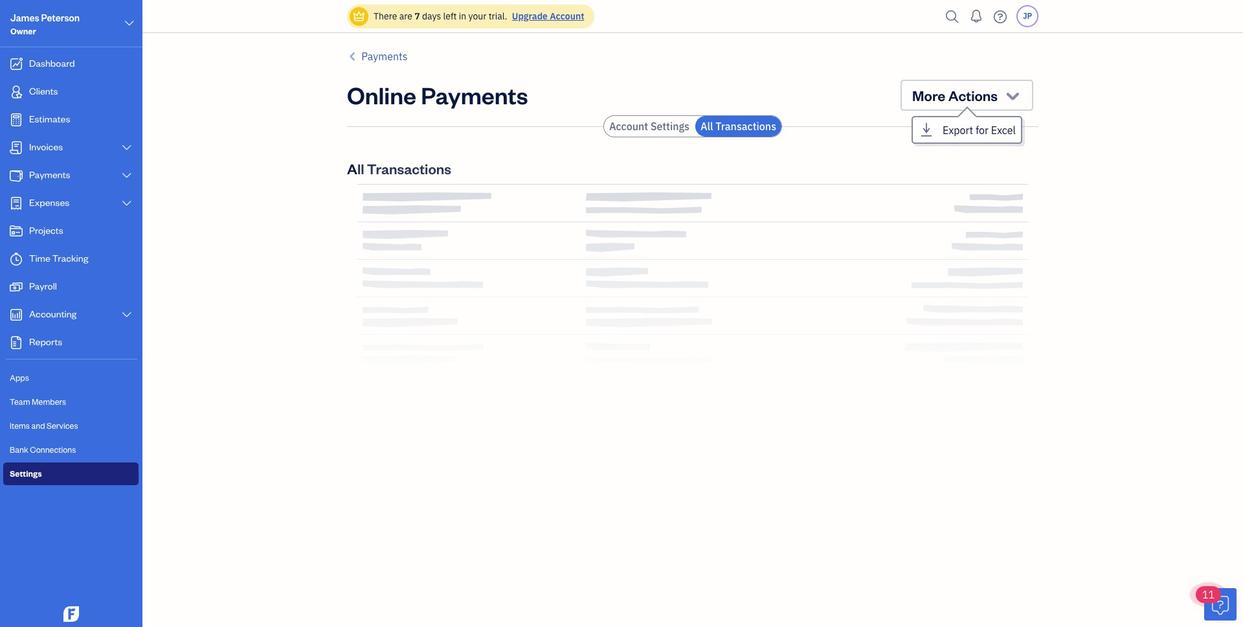 Task type: locate. For each thing, give the bounding box(es) containing it.
freshbooks image
[[61, 606, 82, 622]]

transactions
[[716, 120, 777, 133], [367, 159, 452, 178]]

2 horizontal spatial payments
[[421, 80, 528, 110]]

excel
[[992, 124, 1016, 137]]

0 vertical spatial account
[[550, 10, 585, 22]]

project image
[[8, 225, 24, 238]]

1 vertical spatial chevron large down image
[[121, 198, 133, 209]]

11 button
[[1197, 586, 1237, 621]]

1 vertical spatial settings
[[10, 468, 42, 479]]

services
[[47, 420, 78, 431]]

1 horizontal spatial account
[[610, 120, 649, 133]]

transactions inside button
[[716, 120, 777, 133]]

estimates
[[29, 113, 70, 125]]

time tracking
[[29, 252, 88, 264]]

reports
[[29, 336, 62, 348]]

james peterson owner
[[10, 12, 80, 36]]

0 vertical spatial payments
[[362, 50, 408, 63]]

timer image
[[8, 253, 24, 266]]

chevron large down image
[[123, 16, 135, 31], [121, 198, 133, 209]]

days
[[422, 10, 441, 22]]

more
[[913, 86, 946, 104]]

payments link
[[3, 163, 139, 189]]

account settings
[[610, 120, 690, 133]]

all transactions
[[701, 120, 777, 133], [347, 159, 452, 178]]

actions
[[949, 86, 998, 104]]

1 horizontal spatial all transactions
[[701, 120, 777, 133]]

1 horizontal spatial all
[[701, 120, 714, 133]]

bank connections
[[10, 444, 76, 455]]

left
[[443, 10, 457, 22]]

there
[[374, 10, 397, 22]]

payroll
[[29, 280, 57, 292]]

1 vertical spatial account
[[610, 120, 649, 133]]

export for excel button
[[914, 117, 1022, 143]]

1 horizontal spatial payments
[[362, 50, 408, 63]]

expenses
[[29, 196, 69, 209]]

invoices
[[29, 141, 63, 153]]

more actions button
[[901, 80, 1034, 111]]

0 horizontal spatial settings
[[10, 468, 42, 479]]

0 horizontal spatial payments
[[29, 168, 70, 181]]

0 vertical spatial chevron large down image
[[121, 143, 133, 153]]

1 vertical spatial all transactions
[[347, 159, 452, 178]]

online
[[347, 80, 417, 110]]

payments
[[362, 50, 408, 63], [421, 80, 528, 110], [29, 168, 70, 181]]

7
[[415, 10, 420, 22]]

search image
[[943, 7, 963, 26]]

chevron large down image down estimates link on the left top
[[121, 143, 133, 153]]

chevronleft image
[[347, 49, 359, 64]]

items and services
[[10, 420, 78, 431]]

settings
[[651, 120, 690, 133], [10, 468, 42, 479]]

chevron large down image down 'payroll' "link"
[[121, 310, 133, 320]]

all inside button
[[701, 120, 714, 133]]

chevron large down image for invoices
[[121, 143, 133, 153]]

1 vertical spatial all
[[347, 159, 364, 178]]

0 horizontal spatial all
[[347, 159, 364, 178]]

team members
[[10, 396, 66, 407]]

0 vertical spatial transactions
[[716, 120, 777, 133]]

export
[[943, 124, 974, 137]]

estimates link
[[3, 107, 139, 133]]

chevron large down image
[[121, 143, 133, 153], [121, 170, 133, 181], [121, 310, 133, 320]]

account settings button
[[604, 116, 695, 137]]

for
[[976, 124, 989, 137]]

1 vertical spatial chevron large down image
[[121, 170, 133, 181]]

all
[[701, 120, 714, 133], [347, 159, 364, 178]]

0 vertical spatial settings
[[651, 120, 690, 133]]

all transactions button
[[696, 116, 782, 137]]

payments inside button
[[362, 50, 408, 63]]

1 horizontal spatial transactions
[[716, 120, 777, 133]]

1 chevron large down image from the top
[[121, 143, 133, 153]]

3 chevron large down image from the top
[[121, 310, 133, 320]]

2 chevron large down image from the top
[[121, 170, 133, 181]]

dashboard
[[29, 57, 75, 69]]

0 horizontal spatial account
[[550, 10, 585, 22]]

items and services link
[[3, 415, 139, 437]]

apps
[[10, 373, 29, 383]]

0 horizontal spatial transactions
[[367, 159, 452, 178]]

0 horizontal spatial all transactions
[[347, 159, 452, 178]]

payroll link
[[3, 274, 139, 301]]

connections
[[30, 444, 76, 455]]

trial.
[[489, 10, 508, 22]]

2 vertical spatial payments
[[29, 168, 70, 181]]

payment image
[[8, 169, 24, 182]]

payments inside main "element"
[[29, 168, 70, 181]]

clients
[[29, 85, 58, 97]]

members
[[32, 396, 66, 407]]

chevron large down image down invoices "link"
[[121, 170, 133, 181]]

invoices link
[[3, 135, 139, 161]]

jp button
[[1017, 5, 1039, 27]]

estimate image
[[8, 113, 24, 126]]

there are 7 days left in your trial. upgrade account
[[374, 10, 585, 22]]

1 vertical spatial transactions
[[367, 159, 452, 178]]

1 horizontal spatial settings
[[651, 120, 690, 133]]

account
[[550, 10, 585, 22], [610, 120, 649, 133]]

dashboard link
[[3, 51, 139, 78]]

your
[[469, 10, 487, 22]]

jp
[[1024, 11, 1033, 21]]

team
[[10, 396, 30, 407]]

0 vertical spatial all
[[701, 120, 714, 133]]

0 vertical spatial all transactions
[[701, 120, 777, 133]]

2 vertical spatial chevron large down image
[[121, 310, 133, 320]]



Task type: vqa. For each thing, say whether or not it's contained in the screenshot.
Members
yes



Task type: describe. For each thing, give the bounding box(es) containing it.
chevrondown image
[[1004, 86, 1022, 104]]

crown image
[[352, 9, 366, 23]]

accounting
[[29, 308, 77, 320]]

are
[[400, 10, 413, 22]]

all transactions inside button
[[701, 120, 777, 133]]

time tracking link
[[3, 246, 139, 273]]

export for excel
[[943, 124, 1016, 137]]

bank connections link
[[3, 439, 139, 461]]

time
[[29, 252, 50, 264]]

tracking
[[52, 252, 88, 264]]

client image
[[8, 86, 24, 98]]

reports link
[[3, 330, 139, 356]]

upgrade account link
[[510, 10, 585, 22]]

main element
[[0, 0, 175, 627]]

more actions
[[913, 86, 998, 104]]

chevron large down image for accounting
[[121, 310, 133, 320]]

expense image
[[8, 197, 24, 210]]

bank
[[10, 444, 28, 455]]

james
[[10, 12, 39, 24]]

money image
[[8, 281, 24, 293]]

clients link
[[3, 79, 139, 106]]

accounting link
[[3, 302, 139, 328]]

expenses link
[[3, 190, 139, 217]]

items
[[10, 420, 30, 431]]

team members link
[[3, 391, 139, 413]]

dashboard image
[[8, 58, 24, 71]]

in
[[459, 10, 467, 22]]

payments button
[[347, 49, 408, 64]]

settings link
[[3, 463, 139, 485]]

1 vertical spatial payments
[[421, 80, 528, 110]]

resource center badge image
[[1205, 588, 1237, 621]]

settings inside button
[[651, 120, 690, 133]]

projects link
[[3, 218, 139, 245]]

and
[[31, 420, 45, 431]]

settings inside main "element"
[[10, 468, 42, 479]]

peterson
[[41, 12, 80, 24]]

account inside button
[[610, 120, 649, 133]]

upgrade
[[512, 10, 548, 22]]

0 vertical spatial chevron large down image
[[123, 16, 135, 31]]

online payments
[[347, 80, 528, 110]]

apps link
[[3, 367, 139, 389]]

chevron large down image inside the expenses link
[[121, 198, 133, 209]]

notifications image
[[967, 3, 987, 29]]

chevron large down image for payments
[[121, 170, 133, 181]]

report image
[[8, 336, 24, 349]]

owner
[[10, 26, 36, 36]]

go to help image
[[991, 7, 1011, 26]]

chart image
[[8, 308, 24, 321]]

11
[[1203, 588, 1215, 601]]

projects
[[29, 224, 63, 236]]

invoice image
[[8, 141, 24, 154]]



